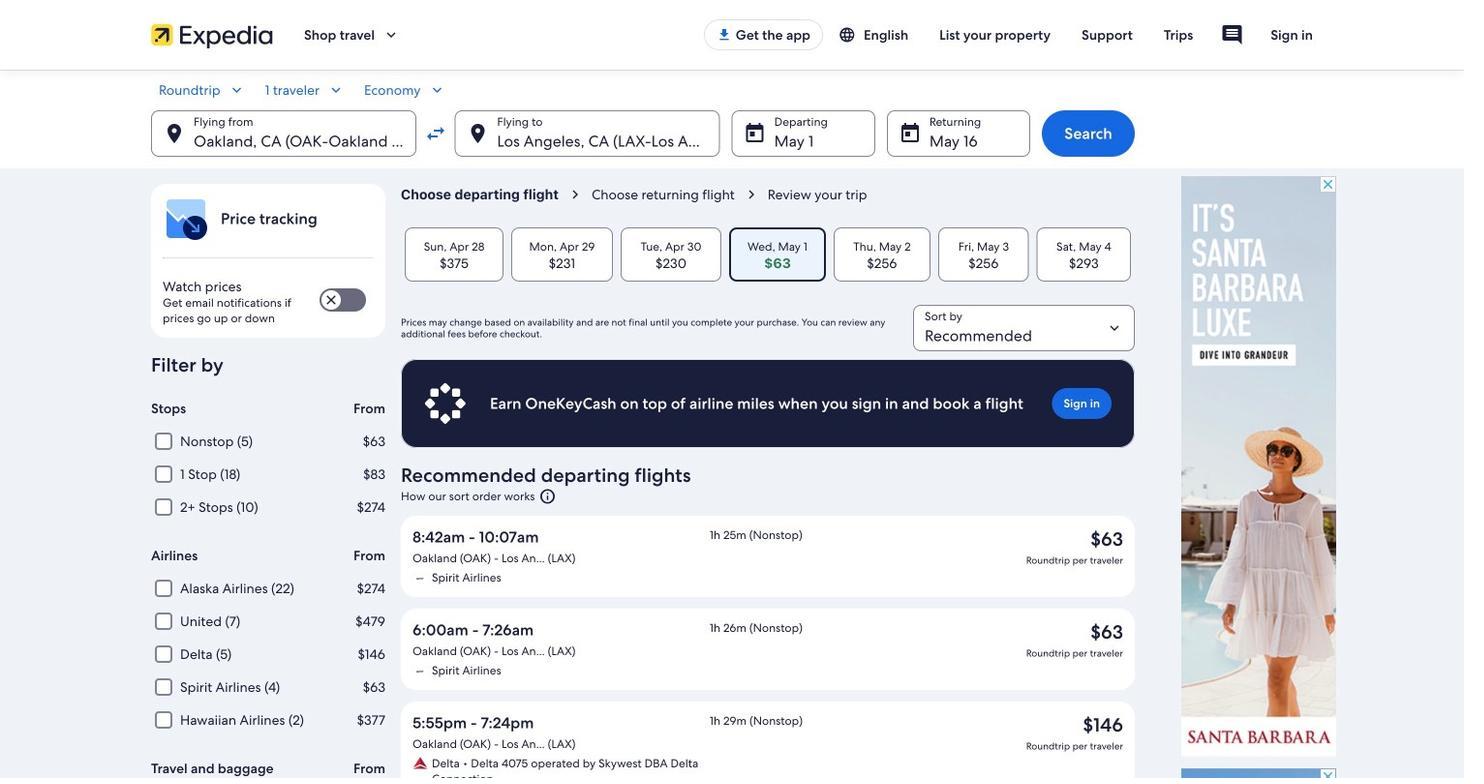 Task type: locate. For each thing, give the bounding box(es) containing it.
0 horizontal spatial small image
[[228, 81, 246, 99]]

swap origin and destination image
[[424, 122, 447, 145]]

tab list
[[401, 228, 1135, 282]]

3 small image from the left
[[429, 81, 446, 99]]

list
[[401, 460, 1135, 779]]

1 horizontal spatial small image
[[327, 81, 345, 99]]

small image
[[228, 81, 246, 99], [327, 81, 345, 99], [429, 81, 446, 99]]

2 horizontal spatial small image
[[429, 81, 446, 99]]

2 small image from the left
[[327, 81, 345, 99]]

None search field
[[151, 81, 1135, 157]]



Task type: describe. For each thing, give the bounding box(es) containing it.
communication center icon image
[[1221, 23, 1244, 46]]

price tracking image
[[163, 196, 209, 242]]

trailing image
[[383, 26, 400, 44]]

download the app button image
[[717, 27, 732, 43]]

step 1 of 3. choose departing flight. current page, choose departing flight element
[[401, 186, 592, 203]]

theme default image
[[539, 488, 556, 506]]

step 2 of 3. choose returning flight, choose returning flight element
[[592, 186, 768, 203]]

small image
[[839, 26, 864, 44]]

1 small image from the left
[[228, 81, 246, 99]]

expedia logo image
[[151, 21, 273, 48]]



Task type: vqa. For each thing, say whether or not it's contained in the screenshot.
main content
no



